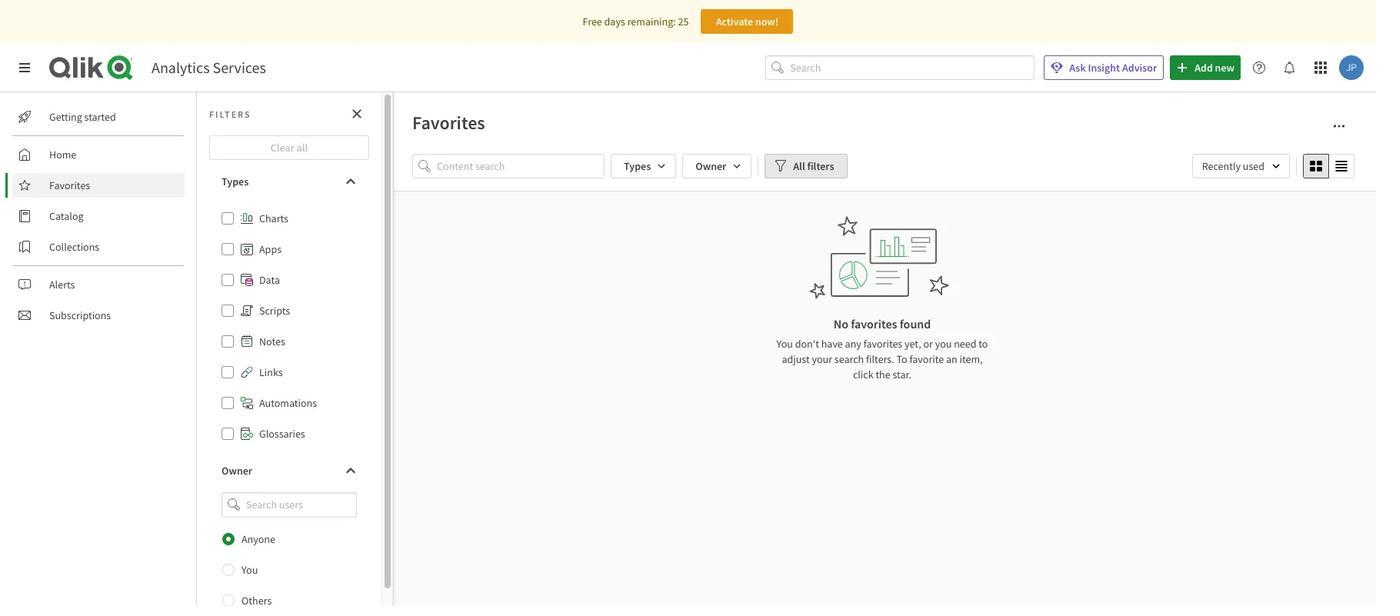 Task type: describe. For each thing, give the bounding box(es) containing it.
to
[[897, 352, 908, 366]]

collections
[[49, 240, 99, 254]]

Search text field
[[790, 55, 1035, 80]]

filters
[[808, 159, 834, 173]]

ask insight advisor
[[1070, 61, 1157, 75]]

advisor
[[1123, 61, 1157, 75]]

catalog link
[[12, 204, 185, 229]]

owner for types dropdown button to the left
[[222, 464, 252, 478]]

no
[[834, 316, 849, 332]]

favorite
[[910, 352, 944, 366]]

Recently used field
[[1192, 154, 1290, 179]]

star.
[[893, 368, 912, 382]]

analytics services
[[152, 58, 266, 77]]

getting started link
[[12, 105, 185, 129]]

0 vertical spatial favorites
[[412, 111, 485, 135]]

filters.
[[866, 352, 895, 366]]

analytics
[[152, 58, 210, 77]]

0 vertical spatial favorites
[[851, 316, 898, 332]]

searchbar element
[[766, 55, 1035, 80]]

yet,
[[905, 337, 922, 351]]

filters region
[[412, 151, 1358, 182]]

you inside no favorites found you don't have any favorites yet, or you need to adjust your search filters. to favorite an item, click the star.
[[777, 337, 793, 351]]

automations
[[259, 396, 317, 410]]

getting started
[[49, 110, 116, 124]]

don't
[[795, 337, 819, 351]]

navigation pane element
[[0, 98, 196, 334]]

1 vertical spatial favorites
[[864, 337, 903, 351]]

types inside filters region
[[624, 159, 651, 173]]

any
[[845, 337, 862, 351]]

item,
[[960, 352, 983, 366]]

need
[[954, 337, 977, 351]]

days
[[604, 15, 625, 28]]

have
[[822, 337, 843, 351]]

owner option group
[[209, 524, 369, 606]]

activate
[[716, 15, 753, 28]]

owner button for types dropdown button to the left
[[209, 459, 369, 483]]

you inside owner option group
[[242, 563, 258, 577]]

or
[[924, 337, 933, 351]]

getting
[[49, 110, 82, 124]]

an
[[946, 352, 958, 366]]

alerts
[[49, 278, 75, 292]]

all filters button
[[765, 154, 848, 179]]

all
[[794, 159, 805, 173]]

to
[[979, 337, 988, 351]]

alerts link
[[12, 272, 185, 297]]



Task type: locate. For each thing, give the bounding box(es) containing it.
search
[[835, 352, 864, 366]]

add
[[1195, 61, 1213, 75]]

subscriptions
[[49, 309, 111, 322]]

0 vertical spatial owner
[[696, 159, 727, 173]]

1 vertical spatial types
[[222, 175, 249, 189]]

apps
[[259, 242, 282, 256]]

1 vertical spatial you
[[242, 563, 258, 577]]

1 horizontal spatial types button
[[611, 154, 677, 179]]

click
[[853, 368, 874, 382]]

0 horizontal spatial types
[[222, 175, 249, 189]]

free
[[583, 15, 602, 28]]

add new
[[1195, 61, 1235, 75]]

data
[[259, 273, 280, 287]]

new
[[1215, 61, 1235, 75]]

all filters
[[794, 159, 834, 173]]

activate now!
[[716, 15, 779, 28]]

None field
[[209, 492, 369, 518]]

types button inside filters region
[[611, 154, 677, 179]]

catalog
[[49, 209, 84, 223]]

glossaries
[[259, 427, 305, 441]]

1 horizontal spatial owner
[[696, 159, 727, 173]]

analytics services element
[[152, 58, 266, 77]]

collections link
[[12, 235, 185, 259]]

services
[[213, 58, 266, 77]]

ask
[[1070, 61, 1086, 75]]

owner for types dropdown button in filters region
[[696, 159, 727, 173]]

25
[[678, 15, 689, 28]]

recently
[[1202, 159, 1241, 173]]

types button
[[611, 154, 677, 179], [209, 169, 369, 194]]

you down the anyone
[[242, 563, 258, 577]]

your
[[812, 352, 833, 366]]

0 horizontal spatial owner button
[[209, 459, 369, 483]]

0 horizontal spatial you
[[242, 563, 258, 577]]

1 horizontal spatial owner button
[[683, 154, 752, 179]]

the
[[876, 368, 891, 382]]

1 vertical spatial favorites
[[49, 179, 90, 192]]

you
[[935, 337, 952, 351]]

Content search text field
[[437, 154, 605, 179]]

notes
[[259, 335, 285, 349]]

insight
[[1088, 61, 1120, 75]]

favorites inside 'navigation pane' element
[[49, 179, 90, 192]]

owner button
[[683, 154, 752, 179], [209, 459, 369, 483]]

no favorites found you don't have any favorites yet, or you need to adjust your search filters. to favorite an item, click the star.
[[777, 316, 988, 382]]

Search users text field
[[243, 492, 339, 518]]

you
[[777, 337, 793, 351], [242, 563, 258, 577]]

1 horizontal spatial you
[[777, 337, 793, 351]]

ask insight advisor button
[[1044, 55, 1164, 80]]

favorites up any
[[851, 316, 898, 332]]

recently used
[[1202, 159, 1265, 173]]

owner button inside filters region
[[683, 154, 752, 179]]

close sidebar menu image
[[18, 62, 31, 74]]

owner inside filters region
[[696, 159, 727, 173]]

home link
[[12, 142, 185, 167]]

free days remaining: 25
[[583, 15, 689, 28]]

scripts
[[259, 304, 290, 318]]

favorites
[[412, 111, 485, 135], [49, 179, 90, 192]]

links
[[259, 365, 283, 379]]

1 horizontal spatial types
[[624, 159, 651, 173]]

0 horizontal spatial types button
[[209, 169, 369, 194]]

owner
[[696, 159, 727, 173], [222, 464, 252, 478]]

now!
[[755, 15, 779, 28]]

1 vertical spatial owner
[[222, 464, 252, 478]]

1 vertical spatial owner button
[[209, 459, 369, 483]]

0 horizontal spatial favorites
[[49, 179, 90, 192]]

add new button
[[1170, 55, 1241, 80]]

types
[[624, 159, 651, 173], [222, 175, 249, 189]]

adjust
[[782, 352, 810, 366]]

you up adjust
[[777, 337, 793, 351]]

favorites
[[851, 316, 898, 332], [864, 337, 903, 351]]

favorites up filters.
[[864, 337, 903, 351]]

james peterson image
[[1340, 55, 1364, 80]]

home
[[49, 148, 76, 162]]

activate now! link
[[701, 9, 794, 34]]

switch view group
[[1303, 154, 1355, 179]]

remaining:
[[628, 15, 676, 28]]

favorites link
[[12, 173, 185, 198]]

0 vertical spatial you
[[777, 337, 793, 351]]

1 horizontal spatial favorites
[[412, 111, 485, 135]]

more actions image
[[1333, 120, 1346, 132]]

found
[[900, 316, 931, 332]]

subscriptions link
[[12, 303, 185, 328]]

started
[[84, 110, 116, 124]]

anyone
[[242, 532, 275, 546]]

charts
[[259, 212, 289, 225]]

0 vertical spatial types
[[624, 159, 651, 173]]

0 horizontal spatial owner
[[222, 464, 252, 478]]

used
[[1243, 159, 1265, 173]]

0 vertical spatial owner button
[[683, 154, 752, 179]]

owner button for types dropdown button in filters region
[[683, 154, 752, 179]]

filters
[[209, 108, 251, 120]]



Task type: vqa. For each thing, say whether or not it's contained in the screenshot.
the top App
no



